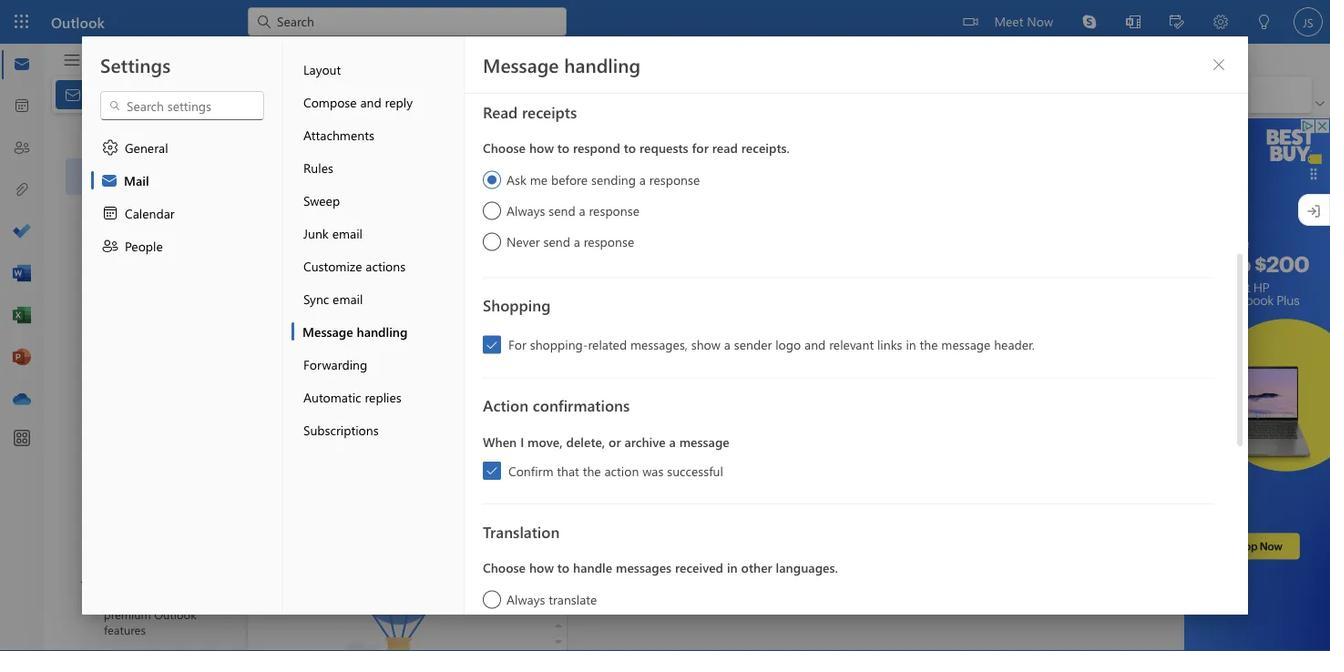 Task type: locate. For each thing, give the bounding box(es) containing it.
in left other
[[727, 560, 738, 576]]

in right links
[[906, 336, 916, 353]]

1 horizontal spatial message
[[679, 433, 730, 450]]

drafts
[[133, 241, 167, 258]]

message handling
[[483, 52, 641, 77], [303, 323, 408, 340]]

1 horizontal spatial and
[[805, 336, 826, 353]]

confirm inside message list section
[[295, 368, 340, 385]]

settings heading
[[100, 52, 171, 77]]

1 vertical spatial response
[[589, 202, 640, 219]]

2 vertical spatial 
[[486, 465, 498, 478]]

send for always
[[549, 202, 576, 219]]

 inside action confirmations element
[[486, 465, 498, 478]]

1 vertical spatial and
[[805, 336, 826, 353]]

to right camera
[[915, 444, 927, 461]]


[[84, 314, 98, 329]]

0 horizontal spatial inbox
[[133, 168, 166, 185]]

-
[[465, 189, 470, 206]]

automatic replies
[[303, 389, 402, 406]]

premium outlook features button
[[66, 565, 246, 652]]

reliable down ad
[[474, 189, 519, 206]]

1 vertical spatial choose
[[295, 332, 337, 349]]

message down subscriptions
[[337, 441, 386, 458]]

choose how to respond to requests for read receipts. option group
[[483, 135, 1214, 254]]

left-rail-appbar navigation
[[4, 44, 40, 421]]

how for translation
[[529, 560, 554, 576]]

your right with
[[802, 444, 827, 461]]

junk
[[303, 225, 329, 241]]

energy efficient & reliable - reliable & expandable design
[[310, 189, 645, 206]]

a right show
[[724, 336, 731, 353]]

tags group
[[732, 77, 1026, 113]]

confirm for 
[[295, 368, 340, 385]]

0 vertical spatial and
[[360, 93, 382, 110]]

2 always from the top
[[507, 591, 545, 608]]

send down before
[[549, 202, 576, 219]]

response down design
[[584, 233, 634, 250]]

2 vertical spatial choose
[[483, 560, 526, 576]]

1 vertical spatial message handling
[[303, 323, 408, 340]]

message inside section
[[337, 441, 386, 458]]

0 horizontal spatial message
[[337, 441, 386, 458]]

0 vertical spatial in
[[906, 336, 916, 353]]

how inside option group
[[529, 139, 554, 156]]

of
[[306, 295, 317, 312]]

tab list
[[90, 44, 262, 72]]

0 vertical spatial message handling
[[483, 52, 641, 77]]

confirmations
[[533, 395, 630, 416]]

1 vertical spatial send
[[544, 233, 570, 250]]

other
[[741, 560, 773, 576]]

0 horizontal spatial reliable
[[416, 189, 461, 206]]

rules button
[[292, 151, 464, 184]]

2 horizontal spatial outlook
[[989, 444, 1035, 461]]

0 horizontal spatial handling
[[357, 323, 408, 340]]

0 vertical spatial the
[[920, 336, 938, 353]]

lenovo
[[310, 171, 352, 188]]

email for junk email
[[332, 225, 363, 241]]

0 vertical spatial inbox
[[312, 131, 349, 150]]

1 horizontal spatial message handling
[[483, 52, 641, 77]]

choose down translation
[[483, 560, 526, 576]]

 button
[[75, 304, 106, 338]]

confirm
[[295, 368, 340, 385], [508, 462, 554, 479]]

message handling inside tab panel
[[483, 52, 641, 77]]

2 vertical spatial the
[[583, 462, 601, 479]]

confirm down i
[[508, 462, 554, 479]]

and inside button
[[360, 93, 382, 110]]

0 vertical spatial email
[[332, 225, 363, 241]]

2 how from the top
[[529, 560, 554, 576]]

1 vertical spatial always
[[507, 591, 545, 608]]

1 vertical spatial 
[[486, 339, 498, 351]]

 down when on the left bottom of the page
[[486, 465, 498, 478]]

email right 6
[[333, 290, 363, 307]]

1 horizontal spatial in
[[906, 336, 916, 353]]

message down 6
[[303, 323, 353, 340]]

response for always send a response
[[589, 202, 640, 219]]

1 horizontal spatial inbox
[[312, 131, 349, 150]]

0 vertical spatial confirm
[[295, 368, 340, 385]]

inbox down "general"
[[133, 168, 166, 185]]

1 vertical spatial handling
[[357, 323, 408, 340]]

receipts.
[[742, 139, 790, 156]]

document
[[0, 0, 1330, 652]]

customize actions button
[[292, 250, 464, 282]]

dialog containing settings
[[0, 0, 1330, 652]]

outlook right premium
[[154, 607, 197, 623]]

2 & from the left
[[523, 189, 532, 206]]

1 reliable from the left
[[416, 189, 461, 206]]

premium outlook features
[[104, 607, 197, 638]]

0 vertical spatial outlook
[[51, 12, 105, 31]]

your left look
[[341, 332, 366, 349]]

how up me
[[529, 139, 554, 156]]

when i move, delete, or archive a message
[[483, 433, 730, 450]]

inbox
[[312, 131, 349, 150], [133, 168, 166, 185]]

1 horizontal spatial handling
[[564, 52, 641, 77]]

1 horizontal spatial reliable
[[474, 189, 519, 206]]

to left handle
[[558, 560, 570, 576]]

 tree item
[[66, 159, 212, 195]]

to right 
[[558, 139, 570, 156]]


[[529, 136, 547, 154]]

scan the qr code with your phone camera to download outlook mobile
[[671, 444, 1077, 461]]


[[964, 15, 978, 29]]

a right the send
[[327, 441, 333, 458]]

&
[[403, 189, 412, 206], [523, 189, 532, 206]]

0 of 6 complete
[[295, 295, 383, 312]]

logo
[[776, 336, 801, 353]]

& right efficient at the top left
[[403, 189, 412, 206]]

0 vertical spatial response
[[649, 171, 700, 188]]

and
[[360, 93, 382, 110], [805, 336, 826, 353]]

message left header. in the right of the page
[[942, 336, 991, 353]]

message
[[483, 52, 559, 77], [303, 323, 353, 340]]

word image
[[13, 265, 31, 283]]

compose and reply button
[[292, 86, 464, 118]]

0 vertical spatial how
[[529, 139, 554, 156]]

how inside 'option group'
[[529, 560, 554, 576]]

handling inside message handling button
[[357, 323, 408, 340]]

and right logo
[[805, 336, 826, 353]]

confirm time zone
[[295, 368, 400, 385]]

confirm inside message handling tab panel
[[508, 462, 554, 479]]

0 horizontal spatial your
[[341, 332, 366, 349]]

 button
[[54, 45, 90, 76]]

always for translation
[[507, 591, 545, 608]]

settings tab list
[[82, 36, 282, 615]]

1 horizontal spatial the
[[701, 444, 720, 461]]

choose left 
[[483, 139, 526, 156]]

0 horizontal spatial message handling
[[303, 323, 408, 340]]

0 horizontal spatial confirm
[[295, 368, 340, 385]]

1 vertical spatial inbox
[[133, 168, 166, 185]]

actions
[[366, 257, 406, 274]]

message inside button
[[303, 323, 353, 340]]

choose your look
[[295, 332, 394, 349]]

message handling tab panel
[[465, 36, 1248, 652]]

0 vertical spatial choose
[[483, 139, 526, 156]]

 left 0 at the left top
[[266, 295, 284, 313]]

message handling down complete
[[303, 323, 408, 340]]

always for choose how to respond to requests for read receipts.
[[507, 202, 545, 219]]

shopping-
[[530, 336, 588, 353]]

how up the always translate
[[529, 560, 554, 576]]

home button
[[90, 44, 153, 72]]

1 horizontal spatial confirm
[[508, 462, 554, 479]]

i
[[520, 433, 524, 450]]

message inside tab panel
[[483, 52, 559, 77]]

response down the sending at top
[[589, 202, 640, 219]]

sync
[[303, 290, 329, 307]]

always inside choose how to respond to requests for read receipts. option group
[[507, 202, 545, 219]]

send
[[549, 202, 576, 219], [544, 233, 570, 250]]

outlook link
[[51, 0, 105, 44]]

1 vertical spatial confirm
[[508, 462, 554, 479]]

1 vertical spatial outlook
[[989, 444, 1035, 461]]

outlook inside banner
[[51, 12, 105, 31]]

premium features image
[[81, 578, 94, 591]]

2 vertical spatial outlook
[[154, 607, 197, 623]]

for
[[508, 336, 527, 353]]

calendar
[[125, 205, 175, 221]]

sent
[[133, 205, 158, 222]]

email right junk
[[332, 225, 363, 241]]

mail image
[[13, 56, 31, 74]]

handling inside message handling tab panel
[[564, 52, 641, 77]]

requests
[[640, 139, 689, 156]]

0 horizontal spatial the
[[583, 462, 601, 479]]

the right links
[[920, 336, 938, 353]]

1 horizontal spatial outlook
[[154, 607, 197, 623]]

 left for
[[486, 339, 498, 351]]

0 horizontal spatial outlook
[[51, 12, 105, 31]]

compose and reply
[[303, 93, 413, 110]]

1 vertical spatial how
[[529, 560, 554, 576]]

meet now
[[995, 12, 1053, 29]]

confirm for 
[[508, 462, 554, 479]]

1 horizontal spatial message
[[483, 52, 559, 77]]

0 horizontal spatial &
[[403, 189, 412, 206]]

always translate
[[507, 591, 597, 608]]

message
[[942, 336, 991, 353], [679, 433, 730, 450], [337, 441, 386, 458]]


[[100, 171, 118, 190]]

mail
[[124, 172, 149, 189]]

was
[[643, 462, 664, 479]]

confirm up automatic at the left bottom of the page
[[295, 368, 340, 385]]

 tree item
[[66, 231, 212, 268]]

& down ask
[[523, 189, 532, 206]]

translation
[[483, 521, 560, 542]]

view
[[167, 49, 194, 66]]

your
[[341, 332, 366, 349], [802, 444, 827, 461]]

reliable left -
[[416, 189, 461, 206]]

 button
[[523, 131, 552, 157]]

calendar image
[[13, 98, 31, 116]]

subscriptions button
[[292, 414, 464, 447]]

sync email button
[[292, 282, 464, 315]]

1 vertical spatial message
[[303, 323, 353, 340]]

2 vertical spatial response
[[584, 233, 634, 250]]

1 vertical spatial email
[[333, 290, 363, 307]]

inbox heading
[[288, 121, 381, 161]]

choose
[[483, 139, 526, 156], [295, 332, 337, 349], [483, 560, 526, 576]]

message handling up receipts
[[483, 52, 641, 77]]

move,
[[528, 433, 563, 450]]

choose inside 'option group'
[[483, 560, 526, 576]]

1 horizontal spatial &
[[523, 189, 532, 206]]

0 horizontal spatial message
[[303, 323, 353, 340]]

handling down the sync email button
[[357, 323, 408, 340]]

code
[[744, 444, 771, 461]]

attachments
[[303, 126, 374, 143]]

mobile
[[1038, 444, 1077, 461]]

always inside 'choose how to handle messages received in other languages.' 'option group'
[[507, 591, 545, 608]]

0 horizontal spatial in
[[727, 560, 738, 576]]

handling up receipts
[[564, 52, 641, 77]]

message handling heading
[[483, 52, 641, 77]]

0 vertical spatial always
[[507, 202, 545, 219]]

messages
[[616, 560, 672, 576]]

0 vertical spatial handling
[[564, 52, 641, 77]]

outlook left mobile
[[989, 444, 1035, 461]]

a right 'archive'
[[669, 433, 676, 450]]

 drafts
[[108, 241, 167, 259]]

outlook up  button
[[51, 12, 105, 31]]


[[101, 237, 119, 255]]

message up read receipts
[[483, 52, 559, 77]]

the inside action confirmations element
[[583, 462, 601, 479]]


[[266, 295, 284, 313], [486, 339, 498, 351], [486, 465, 498, 478]]

0 vertical spatial message
[[483, 52, 559, 77]]

contacts
[[337, 405, 384, 421]]

tree
[[66, 341, 212, 652]]

zone
[[372, 368, 400, 385]]

1 how from the top
[[529, 139, 554, 156]]

response down the requests at top
[[649, 171, 700, 188]]

send right never in the top of the page
[[544, 233, 570, 250]]

files image
[[13, 181, 31, 200]]

the left the qr
[[701, 444, 720, 461]]

1 always from the top
[[507, 202, 545, 219]]

automatic replies button
[[292, 381, 464, 414]]

always left translate
[[507, 591, 545, 608]]

the right that
[[583, 462, 601, 479]]

application
[[0, 0, 1330, 652]]

always up never in the top of the page
[[507, 202, 545, 219]]

0 vertical spatial 
[[266, 295, 284, 313]]

0 vertical spatial your
[[341, 332, 366, 349]]

0 horizontal spatial and
[[360, 93, 382, 110]]

email
[[332, 225, 363, 241], [333, 290, 363, 307]]

1 horizontal spatial your
[[802, 444, 827, 461]]

receipts
[[522, 101, 577, 122]]

forwarding
[[303, 356, 367, 373]]

started
[[283, 256, 323, 272]]

 for when i move, delete, or archive a message
[[486, 465, 498, 478]]

dialog
[[0, 0, 1330, 652]]

ask me before sending a response
[[507, 171, 700, 188]]

application containing settings
[[0, 0, 1330, 652]]

show
[[691, 336, 721, 353]]

subscriptions
[[303, 421, 379, 438]]

customize
[[303, 257, 362, 274]]

choose inside option group
[[483, 139, 526, 156]]

import
[[295, 405, 334, 421]]

choose up forwarding
[[295, 332, 337, 349]]

and left reply
[[360, 93, 382, 110]]

 for shopping
[[486, 339, 498, 351]]

1 vertical spatial your
[[802, 444, 827, 461]]

0 vertical spatial send
[[549, 202, 576, 219]]


[[101, 139, 119, 157]]

header.
[[994, 336, 1035, 353]]

1 vertical spatial in
[[727, 560, 738, 576]]

reliable
[[416, 189, 461, 206], [474, 189, 519, 206]]

message up successful
[[679, 433, 730, 450]]

inbox up rules
[[312, 131, 349, 150]]



Task type: vqa. For each thing, say whether or not it's contained in the screenshot.
bottommost SIGNATURES
no



Task type: describe. For each thing, give the bounding box(es) containing it.
onedrive image
[[13, 391, 31, 409]]

 general
[[101, 139, 168, 157]]

look
[[370, 332, 394, 349]]

email for sync email
[[333, 290, 363, 307]]

general
[[125, 139, 168, 156]]

action
[[605, 462, 639, 479]]

received
[[675, 560, 724, 576]]

excel image
[[13, 307, 31, 325]]

your inside message list section
[[341, 332, 366, 349]]

to right respond
[[624, 139, 636, 156]]

reply
[[385, 93, 413, 110]]

0
[[295, 295, 302, 312]]

2 horizontal spatial the
[[920, 336, 938, 353]]

send
[[295, 441, 323, 458]]

expandable
[[535, 189, 602, 206]]

send for never
[[544, 233, 570, 250]]

choose how to respond to requests for read receipts.
[[483, 139, 790, 156]]


[[101, 204, 119, 222]]

document containing settings
[[0, 0, 1330, 652]]

or
[[609, 433, 621, 450]]

never
[[507, 233, 540, 250]]

favorites tree item
[[66, 122, 212, 159]]

premium
[[104, 607, 151, 623]]

a down always send a response
[[574, 233, 580, 250]]

 inside message list section
[[266, 295, 284, 313]]

message list section
[[248, 117, 645, 652]]

junk email button
[[292, 217, 464, 250]]

delete,
[[566, 433, 605, 450]]


[[266, 514, 284, 532]]

relevant
[[829, 336, 874, 353]]

 button
[[1205, 50, 1234, 79]]

customize actions
[[303, 257, 406, 274]]


[[266, 441, 284, 459]]

and inside tab panel
[[805, 336, 826, 353]]

in inside 'option group'
[[727, 560, 738, 576]]

choose how to handle messages received in other languages.
[[483, 560, 838, 576]]

 people
[[101, 237, 163, 255]]

message handling button
[[292, 315, 464, 348]]

with
[[775, 444, 799, 461]]

1 & from the left
[[403, 189, 412, 206]]

inbox inside  inbox
[[133, 168, 166, 185]]

a inside section
[[327, 441, 333, 458]]

sweep
[[303, 192, 340, 209]]

efficient
[[353, 189, 400, 206]]

to inside 'option group'
[[558, 560, 570, 576]]

2 horizontal spatial message
[[942, 336, 991, 353]]

tab list containing home
[[90, 44, 262, 72]]

to do image
[[13, 223, 31, 241]]

sweep button
[[292, 184, 464, 217]]

successful
[[667, 462, 723, 479]]

inbox inside 'inbox '
[[312, 131, 349, 150]]

compose
[[303, 93, 357, 110]]

more apps image
[[13, 430, 31, 448]]

a up design
[[640, 171, 646, 188]]

move & delete group
[[56, 77, 619, 113]]

2 reliable from the left
[[474, 189, 519, 206]]

scan
[[671, 444, 698, 461]]

layout
[[303, 61, 341, 77]]


[[266, 368, 284, 386]]

Search settings search field
[[121, 97, 245, 115]]

that
[[557, 462, 579, 479]]

attachments button
[[292, 118, 464, 151]]

message handling inside button
[[303, 323, 408, 340]]


[[108, 241, 126, 259]]

links
[[878, 336, 903, 353]]

 calendar
[[101, 204, 175, 222]]

settings
[[100, 52, 171, 77]]

confirm that the action was successful
[[508, 462, 723, 479]]


[[266, 478, 284, 496]]

outlook banner
[[0, 0, 1330, 44]]

languages.
[[776, 560, 838, 576]]

home
[[104, 49, 139, 66]]

inbox 
[[312, 131, 375, 150]]

how for read receipts
[[529, 139, 554, 156]]

outlook inside the premium outlook features
[[154, 607, 197, 623]]

people
[[125, 237, 163, 254]]

import contacts
[[295, 405, 384, 421]]

download
[[930, 444, 986, 461]]

1 vertical spatial the
[[701, 444, 720, 461]]

favorites
[[109, 129, 168, 149]]

get
[[259, 256, 279, 272]]

powerpoint image
[[13, 349, 31, 367]]


[[1212, 57, 1227, 72]]

a up never send a response
[[579, 202, 586, 219]]

action confirmations
[[483, 395, 630, 416]]

items
[[162, 205, 192, 222]]

features
[[104, 622, 146, 638]]

send a message
[[295, 441, 386, 458]]

people image
[[13, 139, 31, 158]]

respond
[[573, 139, 621, 156]]


[[266, 332, 284, 350]]

choose for read receipts
[[483, 139, 526, 156]]

translate
[[549, 591, 597, 608]]

sending
[[591, 171, 636, 188]]

action confirmations element
[[483, 429, 1214, 480]]

 tree item
[[66, 195, 212, 231]]


[[357, 132, 375, 150]]

design
[[606, 189, 645, 206]]

read receipts
[[483, 101, 577, 122]]

handle
[[573, 560, 613, 576]]

camera
[[870, 444, 911, 461]]

response for never send a response
[[584, 233, 634, 250]]

choose inside message list section
[[295, 332, 337, 349]]

 button
[[352, 127, 381, 156]]

lenovo image
[[273, 174, 302, 203]]

choose how to handle messages received in other languages. option group
[[483, 555, 1214, 652]]


[[62, 51, 82, 70]]

message inside action confirmations element
[[679, 433, 730, 450]]

replies
[[365, 389, 402, 406]]

layout button
[[292, 53, 464, 86]]

favorites tree
[[66, 115, 212, 304]]

6
[[320, 295, 327, 312]]

archive
[[625, 433, 666, 450]]

choose for translation
[[483, 560, 526, 576]]

energy
[[310, 189, 349, 206]]



